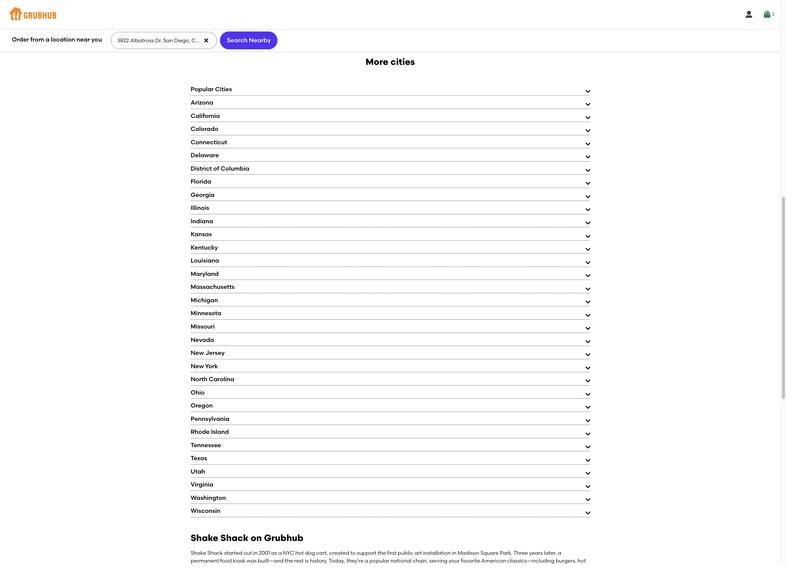 Task type: locate. For each thing, give the bounding box(es) containing it.
the
[[378, 551, 386, 557], [285, 558, 293, 565]]

svg image
[[745, 10, 754, 19]]

new for new jersey
[[191, 350, 204, 357]]

you
[[91, 36, 102, 43]]

york
[[205, 363, 218, 370]]

0 horizontal spatial in
[[253, 551, 258, 557]]

north carolina
[[191, 376, 235, 383]]

shack
[[221, 533, 249, 544], [208, 551, 223, 557]]

in right out
[[253, 551, 258, 557]]

1 vertical spatial shack
[[208, 551, 223, 557]]

out
[[244, 551, 252, 557]]

carolina
[[209, 376, 235, 383]]

delaware
[[191, 152, 219, 159]]

svg image right svg image
[[763, 10, 772, 19]]

2001
[[259, 551, 270, 557]]

ratings
[[262, 22, 280, 28], [364, 22, 381, 28]]

nevada
[[191, 337, 214, 344]]

ratings right 772 at top left
[[364, 22, 381, 28]]

cities
[[215, 86, 232, 93]]

classics—including
[[508, 558, 555, 565]]

connecticut
[[191, 139, 227, 146]]

2 ratings from the left
[[364, 22, 381, 28]]

island
[[211, 429, 229, 436]]

0 vertical spatial the
[[378, 551, 386, 557]]

1 vertical spatial the
[[285, 558, 293, 565]]

built—and
[[258, 558, 284, 565]]

first
[[387, 551, 397, 557]]

the down nyc
[[285, 558, 293, 565]]

was
[[247, 558, 257, 565]]

svg image
[[763, 10, 772, 19], [204, 37, 210, 43]]

texas
[[191, 455, 207, 462]]

cities
[[391, 57, 415, 67]]

the up popular
[[378, 551, 386, 557]]

1 horizontal spatial svg image
[[763, 10, 772, 19]]

ratings for 664 ratings
[[262, 22, 280, 28]]

shack up started at the left
[[221, 533, 249, 544]]

years
[[530, 551, 543, 557]]

a
[[46, 36, 49, 43], [279, 551, 282, 557], [558, 551, 562, 557], [365, 558, 369, 565]]

ratings right 664
[[262, 22, 280, 28]]

virginia
[[191, 482, 214, 489]]

grubhub
[[264, 533, 304, 544]]

shack inside shake shack started out in 2001 as a nyc hot dog cart, created to support the first public art installation in madison square park. three years later, a permanent food kiosk was built—and the rest is history. today, they're a popular national chain, serving your favorite american classics—including burgers, ho
[[208, 551, 223, 557]]

they're
[[347, 558, 364, 565]]

shack up permanent
[[208, 551, 223, 557]]

order
[[12, 36, 29, 43]]

food
[[220, 558, 232, 565]]

to
[[351, 551, 356, 557]]

park.
[[500, 551, 513, 557]]

new up north
[[191, 363, 204, 370]]

new for new york
[[191, 363, 204, 370]]

2 shake from the top
[[191, 551, 206, 557]]

illinois
[[191, 205, 209, 212]]

shake
[[191, 533, 218, 544], [191, 551, 206, 557]]

shack for on
[[221, 533, 249, 544]]

location
[[51, 36, 75, 43]]

new down the nevada
[[191, 350, 204, 357]]

north
[[191, 376, 208, 383]]

1 horizontal spatial ratings
[[364, 22, 381, 28]]

1 vertical spatial new
[[191, 363, 204, 370]]

serving
[[430, 558, 448, 565]]

0 horizontal spatial ratings
[[262, 22, 280, 28]]

in
[[253, 551, 258, 557], [452, 551, 457, 557]]

in up your
[[452, 551, 457, 557]]

0 vertical spatial svg image
[[763, 10, 772, 19]]

search nearby button
[[220, 32, 278, 49]]

permanent
[[191, 558, 219, 565]]

colorado
[[191, 125, 219, 133]]

0 horizontal spatial svg image
[[204, 37, 210, 43]]

shake inside shake shack started out in 2001 as a nyc hot dog cart, created to support the first public art installation in madison square park. three years later, a permanent food kiosk was built—and the rest is history. today, they're a popular national chain, serving your favorite american classics—including burgers, ho
[[191, 551, 206, 557]]

ohio
[[191, 389, 205, 396]]

0 horizontal spatial the
[[285, 558, 293, 565]]

1 horizontal spatial in
[[452, 551, 457, 557]]

1 new from the top
[[191, 350, 204, 357]]

a down the support
[[365, 558, 369, 565]]

1 shake from the top
[[191, 533, 218, 544]]

1 vertical spatial svg image
[[204, 37, 210, 43]]

near
[[77, 36, 90, 43]]

later,
[[544, 551, 557, 557]]

kansas
[[191, 231, 212, 238]]

3
[[772, 11, 775, 17]]

burgers,
[[556, 558, 577, 565]]

0 vertical spatial shack
[[221, 533, 249, 544]]

0 vertical spatial new
[[191, 350, 204, 357]]

nearby
[[249, 37, 271, 44]]

1 ratings from the left
[[262, 22, 280, 28]]

shake shack started out in 2001 as a nyc hot dog cart, created to support the first public art installation in madison square park. three years later, a permanent food kiosk was built—and the rest is history. today, they're a popular national chain, serving your favorite american classics—including burgers, ho
[[191, 551, 586, 565]]

2 new from the top
[[191, 363, 204, 370]]

popular
[[191, 86, 214, 93]]

new jersey
[[191, 350, 225, 357]]

shake for shake shack on grubhub
[[191, 533, 218, 544]]

cart,
[[317, 551, 328, 557]]

your
[[449, 558, 460, 565]]

three
[[514, 551, 528, 557]]

district of columbia
[[191, 165, 250, 172]]

from
[[30, 36, 44, 43]]

772 ratings
[[355, 22, 381, 28]]

Search Address search field
[[111, 32, 217, 49]]

svg image left search
[[204, 37, 210, 43]]

0 vertical spatial shake
[[191, 533, 218, 544]]

shack for started
[[208, 551, 223, 557]]

1 vertical spatial shake
[[191, 551, 206, 557]]

missouri
[[191, 323, 215, 330]]



Task type: vqa. For each thing, say whether or not it's contained in the screenshot.
the leftmost THAI
no



Task type: describe. For each thing, give the bounding box(es) containing it.
is
[[305, 558, 309, 565]]

indiana
[[191, 218, 213, 225]]

of
[[213, 165, 219, 172]]

utah
[[191, 468, 205, 476]]

district
[[191, 165, 212, 172]]

more cities
[[366, 57, 415, 67]]

art
[[415, 551, 422, 557]]

main navigation navigation
[[0, 0, 781, 29]]

kentucky
[[191, 244, 218, 251]]

hot
[[296, 551, 304, 557]]

california
[[191, 112, 220, 119]]

american
[[482, 558, 506, 565]]

rest
[[295, 558, 304, 565]]

a right "as"
[[279, 551, 282, 557]]

as
[[271, 551, 277, 557]]

columbia
[[221, 165, 250, 172]]

rhode island
[[191, 429, 229, 436]]

shake shack on grubhub
[[191, 533, 304, 544]]

chain,
[[413, 558, 428, 565]]

a right later,
[[558, 551, 562, 557]]

washington
[[191, 495, 226, 502]]

maryland
[[191, 271, 219, 278]]

tennessee
[[191, 442, 221, 449]]

today,
[[329, 558, 345, 565]]

georgia
[[191, 191, 215, 199]]

order from a location near you
[[12, 36, 102, 43]]

search
[[227, 37, 248, 44]]

created
[[329, 551, 350, 557]]

2 in from the left
[[452, 551, 457, 557]]

support
[[357, 551, 377, 557]]

svg image inside the 3 button
[[763, 10, 772, 19]]

search nearby
[[227, 37, 271, 44]]

3 button
[[763, 8, 775, 21]]

popular cities
[[191, 86, 232, 93]]

ratings for 772 ratings
[[364, 22, 381, 28]]

on
[[251, 533, 262, 544]]

wisconsin
[[191, 508, 221, 515]]

madison
[[458, 551, 480, 557]]

more
[[366, 57, 389, 67]]

oregon
[[191, 403, 213, 410]]

florida
[[191, 178, 211, 185]]

arizona
[[191, 99, 213, 106]]

pennsylvania
[[191, 416, 230, 423]]

massachusetts
[[191, 284, 235, 291]]

history.
[[310, 558, 328, 565]]

1 in from the left
[[253, 551, 258, 557]]

rhode
[[191, 429, 210, 436]]

772
[[355, 22, 362, 28]]

michigan
[[191, 297, 218, 304]]

started
[[224, 551, 242, 557]]

square
[[481, 551, 499, 557]]

kiosk
[[233, 558, 246, 565]]

nyc
[[283, 551, 294, 557]]

new york
[[191, 363, 218, 370]]

dog
[[305, 551, 315, 557]]

louisiana
[[191, 257, 219, 264]]

a right from
[[46, 36, 49, 43]]

664 ratings
[[252, 22, 280, 28]]

public
[[398, 551, 414, 557]]

1 horizontal spatial the
[[378, 551, 386, 557]]

664
[[252, 22, 261, 28]]

installation
[[423, 551, 451, 557]]

minnesota
[[191, 310, 222, 317]]

popular
[[370, 558, 390, 565]]

national
[[391, 558, 412, 565]]

shake for shake shack started out in 2001 as a nyc hot dog cart, created to support the first public art installation in madison square park. three years later, a permanent food kiosk was built—and the rest is history. today, they're a popular national chain, serving your favorite american classics—including burgers, ho
[[191, 551, 206, 557]]



